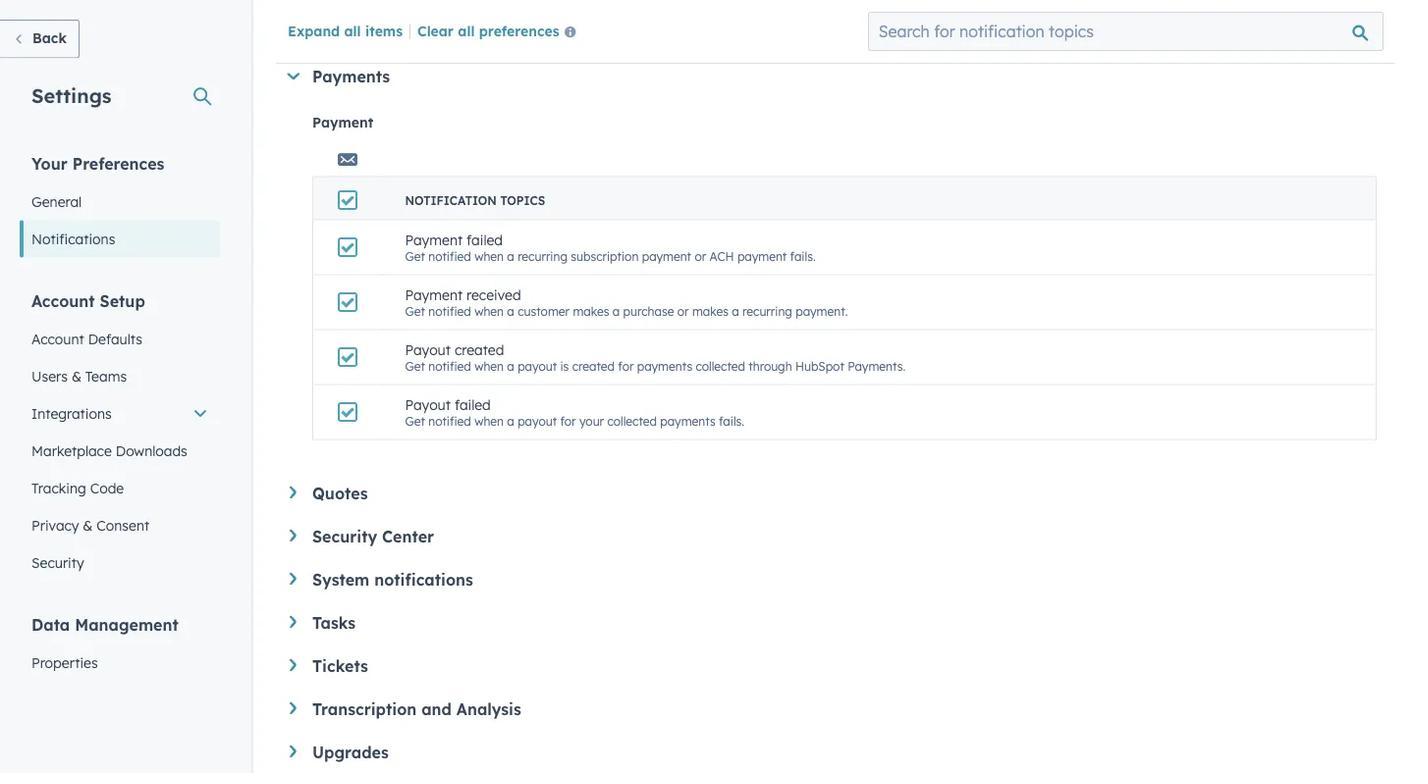 Task type: vqa. For each thing, say whether or not it's contained in the screenshot.
it!
no



Task type: locate. For each thing, give the bounding box(es) containing it.
0 vertical spatial failed
[[467, 232, 503, 249]]

1 horizontal spatial makes
[[692, 304, 729, 318]]

1 vertical spatial payout
[[518, 414, 557, 428]]

for
[[618, 359, 634, 373], [560, 414, 576, 428]]

0 vertical spatial or
[[695, 249, 706, 263]]

a inside payout created get notified when a payout is created for payments collected through hubspot payments.
[[507, 359, 514, 373]]

1 caret image from the top
[[290, 487, 297, 499]]

tickets
[[312, 657, 368, 676]]

topics
[[500, 193, 545, 208]]

1 vertical spatial or
[[677, 304, 689, 318]]

for inside payout failed get notified when a payout for your collected payments fails.
[[560, 414, 576, 428]]

account for account setup
[[31, 291, 95, 311]]

customer
[[518, 304, 570, 318]]

get inside payout failed get notified when a payout for your collected payments fails.
[[405, 414, 425, 428]]

account
[[31, 291, 95, 311], [31, 330, 84, 348]]

back
[[32, 29, 67, 47]]

a for payment received
[[507, 304, 514, 318]]

analysis
[[456, 700, 521, 719]]

a left customer on the top
[[507, 304, 514, 318]]

caret image inside tasks dropdown button
[[290, 616, 297, 629]]

&
[[72, 368, 81, 385], [83, 517, 93, 534]]

payment
[[312, 114, 373, 131], [405, 232, 463, 249], [405, 287, 463, 304]]

caret image left quotes
[[290, 487, 297, 499]]

failed for payment failed
[[467, 232, 503, 249]]

properties
[[31, 655, 98, 672]]

1 horizontal spatial &
[[83, 517, 93, 534]]

payment left received
[[405, 287, 463, 304]]

security
[[312, 527, 377, 547], [31, 554, 84, 572]]

notified
[[428, 249, 471, 263], [428, 304, 471, 318], [428, 359, 471, 373], [428, 414, 471, 428]]

0 horizontal spatial security
[[31, 554, 84, 572]]

a left your
[[507, 414, 514, 428]]

notified inside payout failed get notified when a payout for your collected payments fails.
[[428, 414, 471, 428]]

security for security
[[31, 554, 84, 572]]

payments down purchase
[[637, 359, 693, 373]]

users & teams
[[31, 368, 127, 385]]

1 vertical spatial account
[[31, 330, 84, 348]]

account up account defaults
[[31, 291, 95, 311]]

1 vertical spatial payment
[[405, 232, 463, 249]]

0 horizontal spatial all
[[344, 22, 361, 39]]

1 notified from the top
[[428, 249, 471, 263]]

1 all from the left
[[344, 22, 361, 39]]

caret image inside quotes dropdown button
[[290, 487, 297, 499]]

1 vertical spatial for
[[560, 414, 576, 428]]

4 notified from the top
[[428, 414, 471, 428]]

is
[[560, 359, 569, 373]]

privacy & consent
[[31, 517, 149, 534]]

collected
[[696, 359, 745, 373], [607, 414, 657, 428]]

0 horizontal spatial recurring
[[518, 249, 568, 263]]

fails. inside the payment failed get notified when a recurring subscription payment or ach payment fails.
[[790, 249, 816, 263]]

payout
[[405, 342, 451, 359], [405, 397, 451, 414]]

payment.
[[796, 304, 848, 318]]

notifications
[[31, 230, 115, 247]]

account for account defaults
[[31, 330, 84, 348]]

0 vertical spatial collected
[[696, 359, 745, 373]]

all for expand
[[344, 22, 361, 39]]

recurring left payment.
[[743, 304, 792, 318]]

privacy & consent link
[[20, 507, 220, 545]]

caret image inside security center dropdown button
[[290, 530, 297, 542]]

payout inside payout created get notified when a payout is created for payments collected through hubspot payments.
[[405, 342, 451, 359]]

account defaults link
[[20, 321, 220, 358]]

0 vertical spatial caret image
[[287, 73, 300, 80]]

caret image left transcription
[[290, 703, 297, 715]]

4 caret image from the top
[[290, 659, 297, 672]]

1 vertical spatial fails.
[[719, 414, 745, 428]]

notified inside "payment received get notified when a customer makes a purchase or makes a recurring payment."
[[428, 304, 471, 318]]

0 horizontal spatial for
[[560, 414, 576, 428]]

payout inside payout created get notified when a payout is created for payments collected through hubspot payments.
[[518, 359, 557, 373]]

notifications
[[374, 570, 473, 590]]

0 vertical spatial &
[[72, 368, 81, 385]]

0 horizontal spatial makes
[[573, 304, 609, 318]]

0 vertical spatial account
[[31, 291, 95, 311]]

integrations
[[31, 405, 112, 422]]

users
[[31, 368, 68, 385]]

1 horizontal spatial payment
[[737, 249, 787, 263]]

2 all from the left
[[458, 22, 475, 39]]

0 vertical spatial payout
[[405, 342, 451, 359]]

0 horizontal spatial collected
[[607, 414, 657, 428]]

security up system
[[312, 527, 377, 547]]

payments inside payout failed get notified when a payout for your collected payments fails.
[[660, 414, 716, 428]]

notified for payment failed
[[428, 249, 471, 263]]

caret image down expand at the left top
[[287, 73, 300, 80]]

a down "ach"
[[732, 304, 739, 318]]

payment inside "payment received get notified when a customer makes a purchase or makes a recurring payment."
[[405, 287, 463, 304]]

privacy
[[31, 517, 79, 534]]

payments
[[312, 67, 390, 86]]

for inside payout created get notified when a payout is created for payments collected through hubspot payments.
[[618, 359, 634, 373]]

caret image
[[290, 487, 297, 499], [290, 573, 297, 586], [290, 616, 297, 629], [290, 659, 297, 672], [290, 746, 297, 759]]

expand all items
[[288, 22, 403, 39]]

0 vertical spatial for
[[618, 359, 634, 373]]

when inside "payment received get notified when a customer makes a purchase or makes a recurring payment."
[[475, 304, 504, 318]]

2 payout from the top
[[405, 397, 451, 414]]

when inside the payment failed get notified when a recurring subscription payment or ach payment fails.
[[475, 249, 504, 263]]

or
[[695, 249, 706, 263], [677, 304, 689, 318]]

1 vertical spatial failed
[[455, 397, 491, 414]]

a inside the payment failed get notified when a recurring subscription payment or ach payment fails.
[[507, 249, 514, 263]]

created down received
[[455, 342, 504, 359]]

2 caret image from the top
[[290, 573, 297, 586]]

payout inside payout failed get notified when a payout for your collected payments fails.
[[518, 414, 557, 428]]

notified inside payout created get notified when a payout is created for payments collected through hubspot payments.
[[428, 359, 471, 373]]

items
[[365, 22, 403, 39]]

0 horizontal spatial fails.
[[719, 414, 745, 428]]

caret image left security center
[[290, 530, 297, 542]]

clear
[[417, 22, 454, 39]]

a left the is
[[507, 359, 514, 373]]

1 vertical spatial &
[[83, 517, 93, 534]]

4 when from the top
[[475, 414, 504, 428]]

makes right customer on the top
[[573, 304, 609, 318]]

caret image inside transcription and analysis dropdown button
[[290, 703, 297, 715]]

1 horizontal spatial created
[[572, 359, 615, 373]]

& right users
[[72, 368, 81, 385]]

Search for notification topics search field
[[868, 12, 1384, 51]]

consent
[[97, 517, 149, 534]]

or right purchase
[[677, 304, 689, 318]]

when inside payout failed get notified when a payout for your collected payments fails.
[[475, 414, 504, 428]]

security down privacy
[[31, 554, 84, 572]]

created
[[455, 342, 504, 359], [572, 359, 615, 373]]

3 notified from the top
[[428, 359, 471, 373]]

notified inside the payment failed get notified when a recurring subscription payment or ach payment fails.
[[428, 249, 471, 263]]

payment for payment received get notified when a customer makes a purchase or makes a recurring payment.
[[405, 287, 463, 304]]

get inside "payment received get notified when a customer makes a purchase or makes a recurring payment."
[[405, 304, 425, 318]]

& right privacy
[[83, 517, 93, 534]]

all left items
[[344, 22, 361, 39]]

a up received
[[507, 249, 514, 263]]

tickets button
[[290, 657, 1377, 676]]

makes down "ach"
[[692, 304, 729, 318]]

when for payment failed
[[475, 249, 504, 263]]

caret image inside tickets dropdown button
[[290, 659, 297, 672]]

collected right your
[[607, 414, 657, 428]]

failed inside payout failed get notified when a payout for your collected payments fails.
[[455, 397, 491, 414]]

4 get from the top
[[405, 414, 425, 428]]

clear all preferences
[[417, 22, 559, 39]]

0 vertical spatial payment
[[312, 114, 373, 131]]

system notifications button
[[290, 570, 1377, 590]]

0 horizontal spatial payment
[[642, 249, 691, 263]]

payment
[[642, 249, 691, 263], [737, 249, 787, 263]]

2 payout from the top
[[518, 414, 557, 428]]

0 vertical spatial payout
[[518, 359, 557, 373]]

upgrades button
[[290, 743, 1377, 763]]

3 when from the top
[[475, 359, 504, 373]]

1 vertical spatial payments
[[660, 414, 716, 428]]

1 vertical spatial collected
[[607, 414, 657, 428]]

2 when from the top
[[475, 304, 504, 318]]

get inside payout created get notified when a payout is created for payments collected through hubspot payments.
[[405, 359, 425, 373]]

caret image left upgrades
[[290, 746, 297, 759]]

3 caret image from the top
[[290, 616, 297, 629]]

ach
[[710, 249, 734, 263]]

payments down payout created get notified when a payout is created for payments collected through hubspot payments.
[[660, 414, 716, 428]]

hubspot
[[795, 359, 844, 373]]

failed
[[467, 232, 503, 249], [455, 397, 491, 414]]

when for payment received
[[475, 304, 504, 318]]

caret image for security center
[[290, 530, 297, 542]]

for down purchase
[[618, 359, 634, 373]]

makes
[[573, 304, 609, 318], [692, 304, 729, 318]]

a for payment failed
[[507, 249, 514, 263]]

0 vertical spatial recurring
[[518, 249, 568, 263]]

payment down "notification"
[[405, 232, 463, 249]]

1 get from the top
[[405, 249, 425, 263]]

1 payout from the top
[[518, 359, 557, 373]]

0 horizontal spatial &
[[72, 368, 81, 385]]

caret image inside the system notifications dropdown button
[[290, 573, 297, 586]]

2 payment from the left
[[737, 249, 787, 263]]

all inside 'button'
[[458, 22, 475, 39]]

created right the is
[[572, 359, 615, 373]]

caret image inside payments dropdown button
[[287, 73, 300, 80]]

1 horizontal spatial fails.
[[790, 249, 816, 263]]

teams
[[85, 368, 127, 385]]

1 vertical spatial security
[[31, 554, 84, 572]]

payments
[[637, 359, 693, 373], [660, 414, 716, 428]]

caret image left system
[[290, 573, 297, 586]]

account setup
[[31, 291, 145, 311]]

when
[[475, 249, 504, 263], [475, 304, 504, 318], [475, 359, 504, 373], [475, 414, 504, 428]]

data
[[31, 615, 70, 635]]

notified for payment received
[[428, 304, 471, 318]]

payout failed get notified when a payout for your collected payments fails.
[[405, 397, 745, 428]]

3 get from the top
[[405, 359, 425, 373]]

users & teams link
[[20, 358, 220, 395]]

0 vertical spatial fails.
[[790, 249, 816, 263]]

collected left through
[[696, 359, 745, 373]]

payment down "payments"
[[312, 114, 373, 131]]

payout left the is
[[518, 359, 557, 373]]

1 horizontal spatial all
[[458, 22, 475, 39]]

caret image left tickets
[[290, 659, 297, 672]]

payment right "ach"
[[737, 249, 787, 263]]

payout for payout failed
[[405, 397, 451, 414]]

0 vertical spatial payments
[[637, 359, 693, 373]]

1 horizontal spatial or
[[695, 249, 706, 263]]

5 caret image from the top
[[290, 746, 297, 759]]

1 horizontal spatial collected
[[696, 359, 745, 373]]

system
[[312, 570, 370, 590]]

a for payout failed
[[507, 414, 514, 428]]

payment inside the payment failed get notified when a recurring subscription payment or ach payment fails.
[[405, 232, 463, 249]]

tracking
[[31, 480, 86, 497]]

caret image for upgrades
[[290, 746, 297, 759]]

1 when from the top
[[475, 249, 504, 263]]

your preferences
[[31, 154, 164, 173]]

or left "ach"
[[695, 249, 706, 263]]

fails.
[[790, 249, 816, 263], [719, 414, 745, 428]]

1 horizontal spatial security
[[312, 527, 377, 547]]

when inside payout created get notified when a payout is created for payments collected through hubspot payments.
[[475, 359, 504, 373]]

payment failed get notified when a recurring subscription payment or ach payment fails.
[[405, 232, 816, 263]]

received
[[467, 287, 521, 304]]

2 account from the top
[[31, 330, 84, 348]]

payments for failed
[[660, 414, 716, 428]]

security inside security link
[[31, 554, 84, 572]]

quotes
[[312, 484, 368, 503]]

your
[[31, 154, 68, 173]]

2 vertical spatial caret image
[[290, 703, 297, 715]]

caret image inside upgrades dropdown button
[[290, 746, 297, 759]]

0 vertical spatial security
[[312, 527, 377, 547]]

a inside payout failed get notified when a payout for your collected payments fails.
[[507, 414, 514, 428]]

security center button
[[290, 527, 1377, 547]]

code
[[90, 480, 124, 497]]

2 notified from the top
[[428, 304, 471, 318]]

2 vertical spatial payment
[[405, 287, 463, 304]]

recurring up customer on the top
[[518, 249, 568, 263]]

payment left "ach"
[[642, 249, 691, 263]]

for left your
[[560, 414, 576, 428]]

payments for created
[[637, 359, 693, 373]]

payments inside payout created get notified when a payout is created for payments collected through hubspot payments.
[[637, 359, 693, 373]]

payout created get notified when a payout is created for payments collected through hubspot payments.
[[405, 342, 906, 373]]

1 vertical spatial recurring
[[743, 304, 792, 318]]

1 horizontal spatial recurring
[[743, 304, 792, 318]]

or inside the payment failed get notified when a recurring subscription payment or ach payment fails.
[[695, 249, 706, 263]]

caret image
[[287, 73, 300, 80], [290, 530, 297, 542], [290, 703, 297, 715]]

through
[[749, 359, 792, 373]]

subscription
[[571, 249, 639, 263]]

& inside 'link'
[[83, 517, 93, 534]]

1 vertical spatial payout
[[405, 397, 451, 414]]

integrations button
[[20, 395, 220, 433]]

0 horizontal spatial or
[[677, 304, 689, 318]]

payout left your
[[518, 414, 557, 428]]

when for payout created
[[475, 359, 504, 373]]

a
[[507, 249, 514, 263], [507, 304, 514, 318], [613, 304, 620, 318], [732, 304, 739, 318], [507, 359, 514, 373], [507, 414, 514, 428]]

failed inside the payment failed get notified when a recurring subscription payment or ach payment fails.
[[467, 232, 503, 249]]

1 vertical spatial caret image
[[290, 530, 297, 542]]

1 payout from the top
[[405, 342, 451, 359]]

2 get from the top
[[405, 304, 425, 318]]

get for payment received
[[405, 304, 425, 318]]

1 horizontal spatial for
[[618, 359, 634, 373]]

center
[[382, 527, 434, 547]]

payment for payment failed get notified when a recurring subscription payment or ach payment fails.
[[405, 232, 463, 249]]

payout
[[518, 359, 557, 373], [518, 414, 557, 428]]

all
[[344, 22, 361, 39], [458, 22, 475, 39]]

get inside the payment failed get notified when a recurring subscription payment or ach payment fails.
[[405, 249, 425, 263]]

account up users
[[31, 330, 84, 348]]

payout inside payout failed get notified when a payout for your collected payments fails.
[[405, 397, 451, 414]]

1 account from the top
[[31, 291, 95, 311]]

recurring
[[518, 249, 568, 263], [743, 304, 792, 318]]

caret image left tasks
[[290, 616, 297, 629]]

your preferences element
[[20, 153, 220, 258]]

all right clear
[[458, 22, 475, 39]]



Task type: describe. For each thing, give the bounding box(es) containing it.
recurring inside "payment received get notified when a customer makes a purchase or makes a recurring payment."
[[743, 304, 792, 318]]

transcription and analysis
[[312, 700, 521, 719]]

and
[[421, 700, 452, 719]]

1 makes from the left
[[573, 304, 609, 318]]

payout for created
[[518, 359, 557, 373]]

defaults
[[88, 330, 142, 348]]

& for users
[[72, 368, 81, 385]]

collected inside payout failed get notified when a payout for your collected payments fails.
[[607, 414, 657, 428]]

payout for failed
[[518, 414, 557, 428]]

2 makes from the left
[[692, 304, 729, 318]]

general link
[[20, 183, 220, 220]]

notified for payout failed
[[428, 414, 471, 428]]

system notifications
[[312, 570, 473, 590]]

account defaults
[[31, 330, 142, 348]]

properties link
[[20, 645, 220, 682]]

get for payout failed
[[405, 414, 425, 428]]

all for clear
[[458, 22, 475, 39]]

a for payout created
[[507, 359, 514, 373]]

payments button
[[287, 67, 1377, 86]]

upgrades
[[312, 743, 389, 763]]

management
[[75, 615, 179, 635]]

expand
[[288, 22, 340, 39]]

purchase
[[623, 304, 674, 318]]

caret image for payments
[[287, 73, 300, 80]]

marketplace
[[31, 442, 112, 460]]

preferences
[[479, 22, 559, 39]]

your
[[579, 414, 604, 428]]

collected inside payout created get notified when a payout is created for payments collected through hubspot payments.
[[696, 359, 745, 373]]

transcription and analysis button
[[290, 700, 1377, 719]]

a left purchase
[[613, 304, 620, 318]]

or inside "payment received get notified when a customer makes a purchase or makes a recurring payment."
[[677, 304, 689, 318]]

caret image for tickets
[[290, 659, 297, 672]]

caret image for transcription and analysis
[[290, 703, 297, 715]]

payments.
[[848, 359, 906, 373]]

security for security center
[[312, 527, 377, 547]]

downloads
[[116, 442, 187, 460]]

account setup element
[[20, 290, 220, 582]]

notified for payout created
[[428, 359, 471, 373]]

notification
[[405, 193, 497, 208]]

when for payout failed
[[475, 414, 504, 428]]

marketplace downloads link
[[20, 433, 220, 470]]

get for payment failed
[[405, 249, 425, 263]]

setup
[[100, 291, 145, 311]]

caret image for quotes
[[290, 487, 297, 499]]

back link
[[0, 20, 79, 58]]

fails. inside payout failed get notified when a payout for your collected payments fails.
[[719, 414, 745, 428]]

get for payout created
[[405, 359, 425, 373]]

tasks
[[312, 613, 356, 633]]

payment received get notified when a customer makes a purchase or makes a recurring payment.
[[405, 287, 848, 318]]

marketplace downloads
[[31, 442, 187, 460]]

& for privacy
[[83, 517, 93, 534]]

clear all preferences button
[[417, 20, 584, 44]]

1 payment from the left
[[642, 249, 691, 263]]

quotes button
[[290, 484, 1377, 503]]

preferences
[[72, 154, 164, 173]]

0 horizontal spatial created
[[455, 342, 504, 359]]

tasks button
[[290, 613, 1377, 633]]

payout for payout created
[[405, 342, 451, 359]]

caret image for system notifications
[[290, 573, 297, 586]]

general
[[31, 193, 82, 210]]

data management
[[31, 615, 179, 635]]

expand all items button
[[288, 22, 403, 39]]

tracking code
[[31, 480, 124, 497]]

data management element
[[20, 614, 220, 774]]

recurring inside the payment failed get notified when a recurring subscription payment or ach payment fails.
[[518, 249, 568, 263]]

caret image for tasks
[[290, 616, 297, 629]]

transcription
[[312, 700, 417, 719]]

failed for payout failed
[[455, 397, 491, 414]]

security link
[[20, 545, 220, 582]]

tracking code link
[[20, 470, 220, 507]]

settings
[[31, 83, 111, 108]]

security center
[[312, 527, 434, 547]]

notifications link
[[20, 220, 220, 258]]

payment for payment
[[312, 114, 373, 131]]

notification topics
[[405, 193, 545, 208]]



